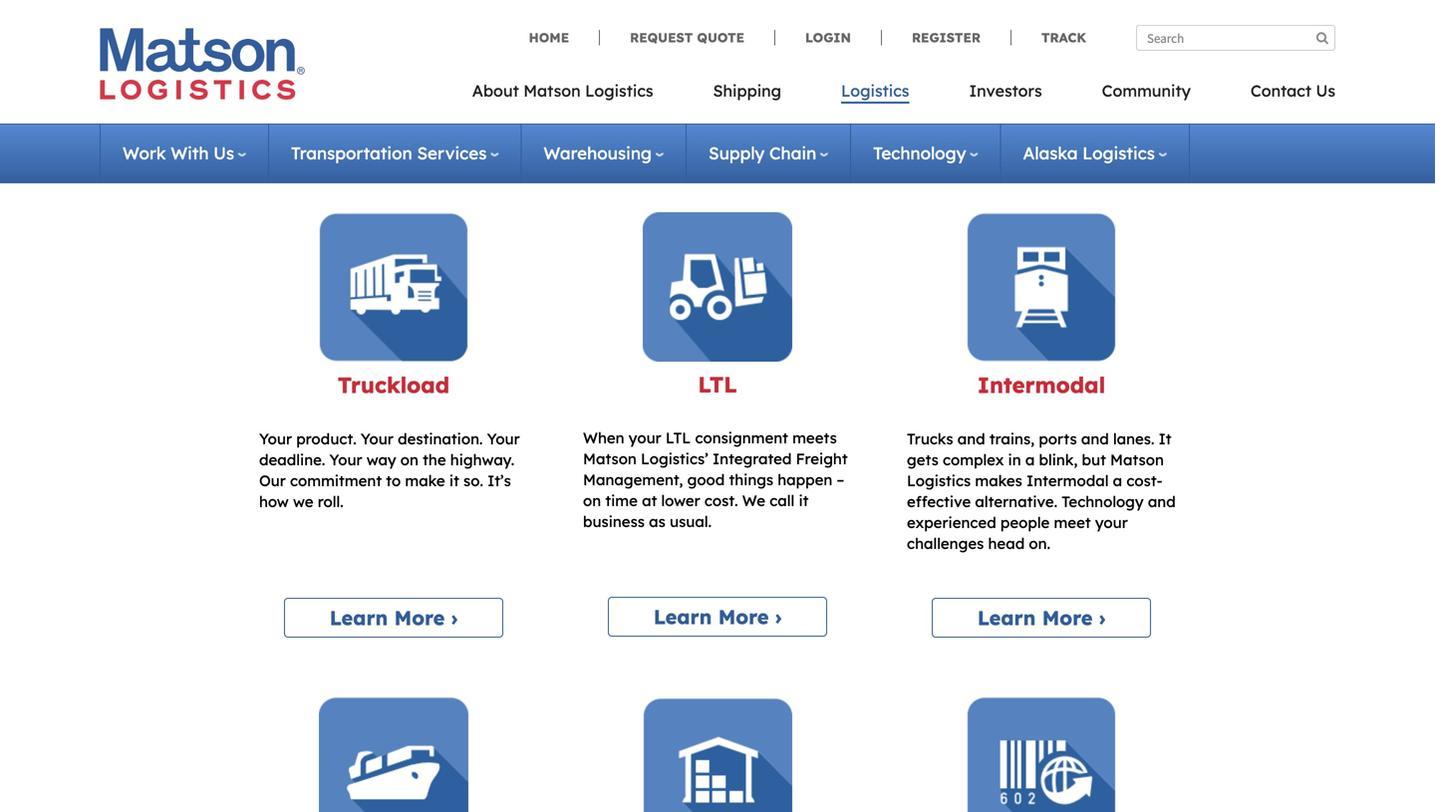 Task type: describe. For each thing, give the bounding box(es) containing it.
work with us
[[123, 143, 234, 164]]

us inside top menu navigation
[[1316, 81, 1336, 101]]

home link
[[529, 29, 599, 46]]

truckload
[[338, 372, 450, 399]]

with
[[928, 84, 965, 107]]

transportation
[[722, 84, 848, 107]]

transportation services
[[291, 143, 487, 164]]

community
[[1102, 81, 1191, 101]]

register link
[[881, 29, 1011, 46]]

learn for truckload
[[330, 606, 388, 631]]

way
[[367, 451, 396, 470]]

our
[[259, 472, 286, 491]]

contact us link
[[1221, 75, 1336, 116]]

challenges
[[907, 534, 984, 553]]

› for truckload
[[451, 606, 458, 631]]

learn for intermodal
[[978, 606, 1036, 631]]

include
[[217, 113, 279, 135]]

ports
[[1039, 430, 1077, 449]]

0 vertical spatial ltl
[[698, 371, 737, 398]]

ltl link
[[698, 371, 737, 398]]

alaska logistics link
[[1023, 143, 1167, 164]]

contact us
[[1251, 81, 1336, 101]]

freight
[[796, 450, 848, 469]]

we
[[293, 493, 314, 512]]

matson logistics company profile link
[[240, 35, 535, 58]]

trains,
[[990, 430, 1035, 449]]

› for intermodal
[[1099, 606, 1106, 631]]

your up way
[[361, 430, 394, 449]]

that
[[176, 113, 212, 135]]

alaska logistics
[[1023, 143, 1155, 164]]

chain
[[770, 143, 817, 164]]

about matson logistics
[[472, 81, 653, 101]]

it inside the when your ltl consignment meets matson logistics' integrated freight management, good things happen – on time at lower cost. we call it business as usual.
[[799, 492, 809, 511]]

commitment
[[290, 472, 382, 491]]

investors
[[969, 81, 1042, 101]]

community link
[[1072, 75, 1221, 116]]

more for truckload
[[394, 606, 445, 631]]

learn more › for truckload
[[330, 606, 458, 631]]

with
[[171, 143, 209, 164]]

logistics up consolidation, at top right
[[841, 81, 910, 101]]

your up commitment
[[329, 451, 362, 470]]

logistics inside trucks and trains, ports and lanes. it gets complex in a blink, but matson logistics makes intermodal a cost- effective alternative. technology and experienced people meet your challenges head on.
[[907, 472, 971, 491]]

trucks and trains, ports and lanes. it gets complex in a blink, but matson logistics makes intermodal a cost- effective alternative. technology and experienced people meet your challenges head on.
[[907, 430, 1176, 553]]

it's
[[488, 472, 511, 491]]

home
[[529, 29, 569, 46]]

matson inside trucks and trains, ports and lanes. it gets complex in a blink, but matson logistics makes intermodal a cost- effective alternative. technology and experienced people meet your challenges head on.
[[1111, 451, 1164, 470]]

alaska
[[1023, 143, 1078, 164]]

experienced
[[907, 514, 997, 532]]

deadline.
[[259, 451, 325, 470]]

effective
[[907, 493, 971, 512]]

extend the
[[302, 84, 395, 107]]

1987, we
[[225, 84, 297, 107]]

brokerage,
[[500, 113, 595, 135]]

request
[[630, 29, 693, 46]]

transportation services link
[[291, 143, 499, 164]]

company
[[391, 35, 475, 58]]

rail
[[284, 113, 312, 135]]

meet
[[1054, 514, 1091, 532]]

matson inside top menu navigation
[[524, 81, 581, 101]]

to inside your product. your destination. your deadline.  your way on the highway. our commitment to make it so. it's how we roll.
[[386, 472, 401, 491]]

logistics'
[[641, 450, 709, 469]]

consolidation,
[[785, 113, 906, 135]]

about
[[472, 81, 519, 101]]

asset-
[[1106, 84, 1159, 107]]

lanes.
[[1113, 430, 1155, 449]]

network
[[853, 84, 923, 107]]

more for ltl
[[718, 605, 769, 630]]

highway
[[422, 113, 495, 135]]

quote
[[697, 29, 745, 46]]

0 horizontal spatial technology
[[873, 143, 966, 164]]

established
[[100, 84, 199, 107]]

services
[[100, 113, 171, 135]]

on inside your product. your destination. your deadline.  your way on the highway. our commitment to make it so. it's how we roll.
[[401, 451, 419, 470]]

established in 1987, we extend the geographic reach of matson's ocean transportation network with our integrated, asset-light logistics services that include rail intermodal, highway brokerage, warehousing, freight consolidation, asia supply chain services, and forwarding to alaska.
[[100, 84, 1307, 164]]

your product. your destination. your deadline.  your way on the highway. our commitment to make it so. it's how we roll.
[[259, 430, 520, 512]]

matson's
[[581, 84, 659, 107]]

alternative.
[[975, 493, 1058, 512]]

contact
[[1251, 81, 1312, 101]]

so.
[[464, 472, 483, 491]]

reach
[[504, 84, 553, 107]]

blink,
[[1039, 451, 1078, 470]]

about
[[155, 35, 206, 58]]

as
[[649, 513, 666, 531]]

of
[[558, 84, 576, 107]]

shipping
[[713, 81, 782, 101]]

we
[[742, 492, 766, 511]]

top menu navigation
[[472, 75, 1336, 116]]

in inside trucks and trains, ports and lanes. it gets complex in a blink, but matson logistics makes intermodal a cost- effective alternative. technology and experienced people meet your challenges head on.
[[1008, 451, 1021, 470]]

gets
[[907, 451, 939, 470]]

truckload link
[[338, 372, 450, 399]]

your up the highway.
[[487, 430, 520, 449]]

when
[[583, 429, 625, 448]]

register
[[912, 29, 981, 46]]

supply
[[954, 113, 1011, 135]]

0 vertical spatial intermodal
[[978, 372, 1106, 399]]

1 horizontal spatial a
[[1113, 472, 1123, 491]]

matson logistics less than truckload icon image
[[643, 212, 793, 362]]

good
[[687, 471, 725, 490]]



Task type: vqa. For each thing, say whether or not it's contained in the screenshot.
"Commodity"
no



Task type: locate. For each thing, give the bounding box(es) containing it.
the
[[423, 451, 446, 470]]

logistics up extend the
[[309, 35, 386, 58]]

matson down when
[[583, 450, 637, 469]]

in down trains,
[[1008, 451, 1021, 470]]

integrated,
[[1005, 84, 1101, 107]]

1 horizontal spatial to
[[1289, 113, 1307, 135]]

makes
[[975, 472, 1023, 491]]

it inside your product. your destination. your deadline.  your way on the highway. our commitment to make it so. it's how we roll.
[[449, 472, 459, 491]]

on
[[401, 451, 419, 470], [583, 492, 601, 511]]

learn more › link for ltl
[[608, 597, 827, 637]]

on left time
[[583, 492, 601, 511]]

matson up brokerage,
[[524, 81, 581, 101]]

geographic
[[400, 84, 499, 107]]

request quote link
[[599, 29, 775, 46]]

2 horizontal spatial ›
[[1099, 606, 1106, 631]]

trucks
[[907, 430, 954, 449]]

it
[[1159, 430, 1172, 449]]

matson inside the when your ltl consignment meets matson logistics' integrated freight management, good things happen – on time at lower cost. we call it business as usual.
[[583, 450, 637, 469]]

1 horizontal spatial ltl
[[698, 371, 737, 398]]

0 horizontal spatial your
[[629, 429, 662, 448]]

1 vertical spatial on
[[583, 492, 601, 511]]

0 horizontal spatial it
[[449, 472, 459, 491]]

technology down asia
[[873, 143, 966, 164]]

1 vertical spatial your
[[1095, 514, 1128, 532]]

1 vertical spatial ltl
[[666, 429, 691, 448]]

ltl up consignment
[[698, 371, 737, 398]]

1 vertical spatial it
[[799, 492, 809, 511]]

0 horizontal spatial ltl
[[666, 429, 691, 448]]

intermodal,
[[317, 113, 417, 135]]

forwarding
[[1187, 113, 1284, 135]]

make
[[405, 472, 445, 491]]

your up the deadline.
[[259, 430, 292, 449]]

to down way
[[386, 472, 401, 491]]

1 horizontal spatial and
[[1081, 430, 1109, 449]]

head
[[988, 534, 1025, 553]]

1 vertical spatial intermodal
[[1027, 472, 1109, 491]]

learn more › for ltl
[[654, 605, 782, 630]]

about matson logistics link
[[472, 75, 683, 116]]

highway.
[[450, 451, 515, 470]]

and up the complex
[[958, 430, 986, 449]]

shipping link
[[683, 75, 811, 116]]

0 horizontal spatial learn more › link
[[284, 598, 503, 638]]

learn more › link for truckload
[[284, 598, 503, 638]]

0 horizontal spatial learn more ›
[[330, 606, 458, 631]]

0 horizontal spatial in
[[204, 84, 220, 107]]

0 vertical spatial technology
[[873, 143, 966, 164]]

intermodal
[[978, 372, 1106, 399], [1027, 472, 1109, 491]]

how
[[259, 493, 289, 512]]

and
[[958, 430, 986, 449], [1081, 430, 1109, 449], [1148, 493, 1176, 512]]

0 horizontal spatial to
[[386, 472, 401, 491]]

matson right us: on the top left of page
[[240, 35, 304, 58]]

ltl inside the when your ltl consignment meets matson logistics' integrated freight management, good things happen – on time at lower cost. we call it business as usual.
[[666, 429, 691, 448]]

time
[[605, 492, 638, 511]]

2 horizontal spatial and
[[1148, 493, 1176, 512]]

0 horizontal spatial ›
[[451, 606, 458, 631]]

ltl up logistics'
[[666, 429, 691, 448]]

learn about us: matson logistics company profile
[[100, 35, 535, 58]]

logistics up warehousing,
[[585, 81, 653, 101]]

1 horizontal spatial learn more ›
[[654, 605, 782, 630]]

it down 'happen'
[[799, 492, 809, 511]]

and down cost-
[[1148, 493, 1176, 512]]

us
[[1316, 81, 1336, 101], [214, 143, 234, 164]]

integrated
[[713, 450, 792, 469]]

us right with
[[214, 143, 234, 164]]

meets
[[793, 429, 837, 448]]

people
[[1001, 514, 1050, 532]]

2 horizontal spatial learn more ›
[[978, 606, 1106, 631]]

consignment
[[695, 429, 788, 448]]

logistics down services, and
[[1083, 143, 1155, 164]]

logistics link
[[811, 75, 940, 116]]

intermodal link
[[978, 372, 1106, 399]]

supply
[[709, 143, 765, 164]]

1 vertical spatial us
[[214, 143, 234, 164]]

1 horizontal spatial on
[[583, 492, 601, 511]]

it left so.
[[449, 472, 459, 491]]

0 vertical spatial in
[[204, 84, 220, 107]]

1 vertical spatial in
[[1008, 451, 1021, 470]]

technology inside trucks and trains, ports and lanes. it gets complex in a blink, but matson logistics makes intermodal a cost- effective alternative. technology and experienced people meet your challenges head on.
[[1062, 493, 1144, 512]]

Search search field
[[1136, 25, 1336, 51]]

learn
[[100, 35, 150, 58], [654, 605, 712, 630], [330, 606, 388, 631], [978, 606, 1036, 631]]

roll.
[[318, 493, 344, 512]]

on.
[[1029, 534, 1051, 553]]

2 horizontal spatial more
[[1042, 606, 1093, 631]]

on inside the when your ltl consignment meets matson logistics' integrated freight management, good things happen – on time at lower cost. we call it business as usual.
[[583, 492, 601, 511]]

1 horizontal spatial it
[[799, 492, 809, 511]]

login
[[805, 29, 851, 46]]

supply chain
[[709, 143, 817, 164]]

us:
[[211, 35, 235, 58]]

1 horizontal spatial ›
[[775, 605, 782, 630]]

lower
[[661, 492, 700, 511]]

matson logistics image
[[100, 28, 305, 100]]

2 horizontal spatial learn more › link
[[932, 598, 1151, 638]]

1 horizontal spatial technology
[[1062, 493, 1144, 512]]

0 horizontal spatial more
[[394, 606, 445, 631]]

when your ltl consignment meets matson logistics' integrated freight management, good things happen – on time at lower cost. we call it business as usual.
[[583, 429, 848, 531]]

0 vertical spatial a
[[1026, 451, 1035, 470]]

your inside trucks and trains, ports and lanes. it gets complex in a blink, but matson logistics makes intermodal a cost- effective alternative. technology and experienced people meet your challenges head on.
[[1095, 514, 1128, 532]]

call
[[770, 492, 795, 511]]

warehousing,
[[600, 113, 716, 135]]

0 vertical spatial it
[[449, 472, 459, 491]]

0 vertical spatial to
[[1289, 113, 1307, 135]]

intermodal up ports on the right bottom
[[978, 372, 1106, 399]]

learn for ltl
[[654, 605, 712, 630]]

logistics up effective at the right bottom of the page
[[907, 472, 971, 491]]

1 horizontal spatial in
[[1008, 451, 1021, 470]]

business
[[583, 513, 645, 531]]

destination.
[[398, 430, 483, 449]]

0 vertical spatial your
[[629, 429, 662, 448]]

us right contact at the top of the page
[[1316, 81, 1336, 101]]

but
[[1082, 451, 1106, 470]]

learn more › link
[[608, 597, 827, 637], [284, 598, 503, 638], [932, 598, 1151, 638]]

0 horizontal spatial on
[[401, 451, 419, 470]]

happen
[[778, 471, 833, 490]]

matson
[[240, 35, 304, 58], [524, 81, 581, 101], [583, 450, 637, 469], [1111, 451, 1164, 470]]

warehousing
[[544, 143, 652, 164]]

and up but
[[1081, 430, 1109, 449]]

1 horizontal spatial your
[[1095, 514, 1128, 532]]

chain
[[1016, 113, 1063, 135]]

cost.
[[705, 492, 738, 511]]

in inside the established in 1987, we extend the geographic reach of matson's ocean transportation network with our integrated, asset-light logistics services that include rail intermodal, highway brokerage, warehousing, freight consolidation, asia supply chain services, and forwarding to alaska.
[[204, 84, 220, 107]]

in up that
[[204, 84, 220, 107]]

your right the meet
[[1095, 514, 1128, 532]]

learn more › link for intermodal
[[932, 598, 1151, 638]]

learn more › for intermodal
[[978, 606, 1106, 631]]

product.
[[296, 430, 357, 449]]

0 horizontal spatial and
[[958, 430, 986, 449]]

technology up the meet
[[1062, 493, 1144, 512]]

logistics
[[309, 35, 386, 58], [585, 81, 653, 101], [841, 81, 910, 101], [1083, 143, 1155, 164], [907, 472, 971, 491]]

0 vertical spatial on
[[401, 451, 419, 470]]

profile
[[480, 35, 535, 58]]

matson down "lanes."
[[1111, 451, 1164, 470]]

1 horizontal spatial us
[[1316, 81, 1336, 101]]

0 horizontal spatial us
[[214, 143, 234, 164]]

services, and
[[1068, 113, 1182, 135]]

more for intermodal
[[1042, 606, 1093, 631]]

transportation
[[291, 143, 412, 164]]

search image
[[1317, 31, 1329, 44]]

None search field
[[1136, 25, 1336, 51]]

1 horizontal spatial learn more › link
[[608, 597, 827, 637]]

intermodal down blink,
[[1027, 472, 1109, 491]]

work
[[123, 143, 166, 164]]

a left cost-
[[1113, 472, 1123, 491]]

1 vertical spatial to
[[386, 472, 401, 491]]

to down the contact us
[[1289, 113, 1307, 135]]

1 vertical spatial a
[[1113, 472, 1123, 491]]

cost-
[[1127, 472, 1163, 491]]

warehousing link
[[544, 143, 664, 164]]

› for ltl
[[775, 605, 782, 630]]

1 vertical spatial technology
[[1062, 493, 1144, 512]]

intermodal inside trucks and trains, ports and lanes. it gets complex in a blink, but matson logistics makes intermodal a cost- effective alternative. technology and experienced people meet your challenges head on.
[[1027, 472, 1109, 491]]

to inside the established in 1987, we extend the geographic reach of matson's ocean transportation network with our integrated, asset-light logistics services that include rail intermodal, highway brokerage, warehousing, freight consolidation, asia supply chain services, and forwarding to alaska.
[[1289, 113, 1307, 135]]

logistics
[[1203, 84, 1273, 107]]

0 vertical spatial us
[[1316, 81, 1336, 101]]

your inside the when your ltl consignment meets matson logistics' integrated freight management, good things happen – on time at lower cost. we call it business as usual.
[[629, 429, 662, 448]]

track
[[1042, 29, 1087, 46]]

on left 'the'
[[401, 451, 419, 470]]

a down trains,
[[1026, 451, 1035, 470]]

investors link
[[940, 75, 1072, 116]]

0 horizontal spatial a
[[1026, 451, 1035, 470]]

your up logistics'
[[629, 429, 662, 448]]

technology link
[[873, 143, 978, 164]]

login link
[[775, 29, 881, 46]]

usual.
[[670, 513, 712, 531]]

ltl
[[698, 371, 737, 398], [666, 429, 691, 448]]

things
[[729, 471, 774, 490]]

1 horizontal spatial more
[[718, 605, 769, 630]]



